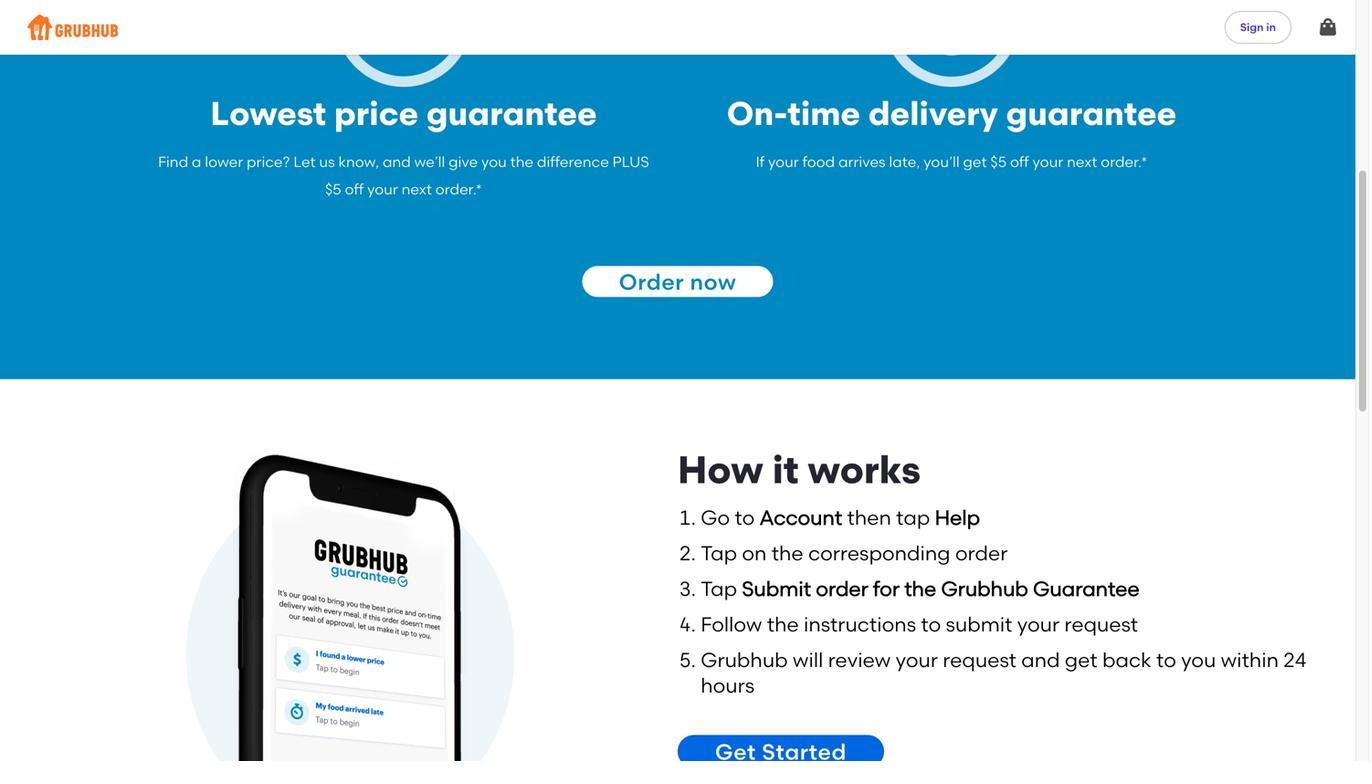 Task type: describe. For each thing, give the bounding box(es) containing it.
on
[[742, 542, 767, 566]]

you'll
[[924, 153, 960, 171]]

back
[[1102, 649, 1151, 673]]

price
[[334, 94, 419, 133]]

get for $5
[[963, 153, 987, 171]]

time image
[[883, 0, 1020, 87]]

lowest
[[210, 94, 326, 133]]

2 guarantee from the left
[[1006, 94, 1177, 133]]

next inside "find a lower price? let us know, and we'll give you the difference plus $5 off your next order.*"
[[402, 181, 432, 198]]

1 horizontal spatial to
[[921, 613, 941, 637]]

guarantee
[[1033, 577, 1140, 601]]

app screenshot image
[[168, 448, 533, 762]]

0 vertical spatial order.*
[[1101, 153, 1148, 171]]

1 horizontal spatial order
[[955, 542, 1008, 566]]

the right on
[[772, 542, 803, 566]]

sign
[[1240, 20, 1264, 34]]

how
[[678, 447, 763, 493]]

order now button
[[582, 265, 774, 298]]

lowest price guarantee
[[210, 94, 597, 133]]

1 guarantee from the left
[[426, 94, 597, 133]]

0 horizontal spatial order
[[816, 577, 868, 601]]

us
[[319, 153, 335, 171]]

let
[[293, 153, 316, 171]]

find
[[158, 153, 188, 171]]

your inside grubhub will review your request and get back to you within 24 hours
[[896, 649, 938, 673]]

order now
[[619, 269, 736, 296]]

find a lower price? let us know, and we'll give you the difference plus $5 off your next order.*
[[158, 153, 649, 198]]

plus
[[613, 153, 649, 171]]

dollar sign image
[[335, 0, 472, 87]]

go to account then tap help
[[701, 506, 980, 530]]

food
[[802, 153, 835, 171]]

grubhub logo image
[[27, 9, 119, 46]]

we'll
[[414, 153, 445, 171]]

give
[[449, 153, 478, 171]]

24
[[1284, 649, 1306, 673]]

1 horizontal spatial request
[[1064, 613, 1138, 637]]

the right for
[[904, 577, 936, 601]]

account
[[760, 506, 842, 530]]

will
[[793, 649, 823, 673]]

hours
[[701, 674, 755, 698]]

go
[[701, 506, 730, 530]]

if your food arrives late, you'll get $5 off your next order.*
[[756, 153, 1148, 171]]

for
[[873, 577, 900, 601]]

tap
[[896, 506, 930, 530]]

within
[[1221, 649, 1279, 673]]

tap submit order for the grubhub guarantee
[[701, 577, 1140, 601]]

instructions
[[804, 613, 916, 637]]



Task type: vqa. For each thing, say whether or not it's contained in the screenshot.
"Lowest price guarantee"
yes



Task type: locate. For each thing, give the bounding box(es) containing it.
your inside "find a lower price? let us know, and we'll give you the difference plus $5 off your next order.*"
[[367, 181, 398, 198]]

on-
[[727, 94, 788, 133]]

get for back
[[1065, 649, 1098, 673]]

request down submit
[[943, 649, 1017, 673]]

late,
[[889, 153, 920, 171]]

review
[[828, 649, 891, 673]]

now
[[690, 269, 736, 296]]

1 vertical spatial to
[[921, 613, 941, 637]]

0 horizontal spatial next
[[402, 181, 432, 198]]

how it works
[[678, 447, 921, 493]]

1 vertical spatial get
[[1065, 649, 1098, 673]]

0 vertical spatial order
[[955, 542, 1008, 566]]

sign in link
[[1225, 11, 1291, 44]]

and inside "find a lower price? let us know, and we'll give you the difference plus $5 off your next order.*"
[[383, 153, 411, 171]]

1 horizontal spatial next
[[1067, 153, 1097, 171]]

on-time delivery guarantee
[[727, 94, 1177, 133]]

next
[[1067, 153, 1097, 171], [402, 181, 432, 198]]

know,
[[338, 153, 379, 171]]

delivery
[[868, 94, 998, 133]]

your
[[768, 153, 799, 171], [1033, 153, 1063, 171], [367, 181, 398, 198], [1017, 613, 1060, 637], [896, 649, 938, 673]]

corresponding
[[808, 542, 950, 566]]

a
[[192, 153, 201, 171]]

1 vertical spatial off
[[345, 181, 364, 198]]

$5 inside "find a lower price? let us know, and we'll give you the difference plus $5 off your next order.*"
[[325, 181, 341, 198]]

0 vertical spatial you
[[481, 153, 507, 171]]

if
[[756, 153, 765, 171]]

you right give
[[481, 153, 507, 171]]

sign in
[[1240, 20, 1276, 34]]

1 vertical spatial next
[[402, 181, 432, 198]]

1 vertical spatial order
[[816, 577, 868, 601]]

follow
[[701, 613, 762, 637]]

1 horizontal spatial get
[[1065, 649, 1098, 673]]

order down the tap on the corresponding order
[[816, 577, 868, 601]]

it
[[772, 447, 799, 493]]

0 vertical spatial and
[[383, 153, 411, 171]]

tap on the corresponding order
[[701, 542, 1008, 566]]

$5
[[990, 153, 1007, 171], [325, 181, 341, 198]]

and inside grubhub will review your request and get back to you within 24 hours
[[1021, 649, 1060, 673]]

0 horizontal spatial get
[[963, 153, 987, 171]]

order.* inside "find a lower price? let us know, and we'll give you the difference plus $5 off your next order.*"
[[435, 181, 482, 198]]

to inside grubhub will review your request and get back to you within 24 hours
[[1156, 649, 1176, 673]]

time
[[788, 94, 860, 133]]

1 tap from the top
[[701, 542, 737, 566]]

1 vertical spatial grubhub
[[701, 649, 788, 673]]

1 vertical spatial $5
[[325, 181, 341, 198]]

0 vertical spatial tap
[[701, 542, 737, 566]]

grubhub
[[941, 577, 1028, 601], [701, 649, 788, 673]]

and down the guarantee
[[1021, 649, 1060, 673]]

you inside grubhub will review your request and get back to you within 24 hours
[[1181, 649, 1216, 673]]

0 vertical spatial off
[[1010, 153, 1029, 171]]

off down know,
[[345, 181, 364, 198]]

1 vertical spatial and
[[1021, 649, 1060, 673]]

0 horizontal spatial off
[[345, 181, 364, 198]]

0 horizontal spatial grubhub
[[701, 649, 788, 673]]

0 horizontal spatial order.*
[[435, 181, 482, 198]]

0 vertical spatial get
[[963, 153, 987, 171]]

guarantee
[[426, 94, 597, 133], [1006, 94, 1177, 133]]

1 horizontal spatial $5
[[990, 153, 1007, 171]]

works
[[808, 447, 921, 493]]

grubhub will review your request and get back to you within 24 hours
[[701, 649, 1306, 698]]

and left we'll
[[383, 153, 411, 171]]

then
[[847, 506, 891, 530]]

1 vertical spatial tap
[[701, 577, 737, 601]]

1 horizontal spatial and
[[1021, 649, 1060, 673]]

0 horizontal spatial guarantee
[[426, 94, 597, 133]]

2 tap from the top
[[701, 577, 737, 601]]

tap up follow
[[701, 577, 737, 601]]

lower
[[205, 153, 243, 171]]

1 horizontal spatial grubhub
[[941, 577, 1028, 601]]

off inside "find a lower price? let us know, and we'll give you the difference plus $5 off your next order.*"
[[345, 181, 364, 198]]

1 horizontal spatial off
[[1010, 153, 1029, 171]]

1 horizontal spatial order.*
[[1101, 153, 1148, 171]]

tap
[[701, 542, 737, 566], [701, 577, 737, 601]]

2 vertical spatial to
[[1156, 649, 1176, 673]]

0 horizontal spatial and
[[383, 153, 411, 171]]

0 horizontal spatial $5
[[325, 181, 341, 198]]

0 horizontal spatial request
[[943, 649, 1017, 673]]

0 vertical spatial request
[[1064, 613, 1138, 637]]

you inside "find a lower price? let us know, and we'll give you the difference plus $5 off your next order.*"
[[481, 153, 507, 171]]

grubhub inside grubhub will review your request and get back to you within 24 hours
[[701, 649, 788, 673]]

1 vertical spatial order.*
[[435, 181, 482, 198]]

get
[[963, 153, 987, 171], [1065, 649, 1098, 673]]

$5 down us
[[325, 181, 341, 198]]

the down the submit
[[767, 613, 799, 637]]

the inside "find a lower price? let us know, and we'll give you the difference plus $5 off your next order.*"
[[510, 153, 533, 171]]

request
[[1064, 613, 1138, 637], [943, 649, 1017, 673]]

price?
[[247, 153, 290, 171]]

grubhub up submit
[[941, 577, 1028, 601]]

order down help
[[955, 542, 1008, 566]]

follow the instructions to submit your request
[[701, 613, 1138, 637]]

arrives
[[838, 153, 886, 171]]

difference
[[537, 153, 609, 171]]

in
[[1266, 20, 1276, 34]]

to down tap submit order for the grubhub guarantee
[[921, 613, 941, 637]]

off right you'll at top
[[1010, 153, 1029, 171]]

request down the guarantee
[[1064, 613, 1138, 637]]

$5 right you'll at top
[[990, 153, 1007, 171]]

tap for tap submit order for the grubhub guarantee
[[701, 577, 737, 601]]

0 vertical spatial $5
[[990, 153, 1007, 171]]

the
[[510, 153, 533, 171], [772, 542, 803, 566], [904, 577, 936, 601], [767, 613, 799, 637]]

1 vertical spatial request
[[943, 649, 1017, 673]]

1 horizontal spatial guarantee
[[1006, 94, 1177, 133]]

help
[[935, 506, 980, 530]]

submit
[[946, 613, 1012, 637]]

off
[[1010, 153, 1029, 171], [345, 181, 364, 198]]

order.*
[[1101, 153, 1148, 171], [435, 181, 482, 198]]

submit
[[742, 577, 811, 601]]

to right go in the right of the page
[[735, 506, 755, 530]]

to
[[735, 506, 755, 530], [921, 613, 941, 637], [1156, 649, 1176, 673]]

1 vertical spatial you
[[1181, 649, 1216, 673]]

2 horizontal spatial to
[[1156, 649, 1176, 673]]

you left the within
[[1181, 649, 1216, 673]]

get right you'll at top
[[963, 153, 987, 171]]

to right back
[[1156, 649, 1176, 673]]

order
[[619, 269, 684, 296]]

tap left on
[[701, 542, 737, 566]]

0 vertical spatial to
[[735, 506, 755, 530]]

1 horizontal spatial you
[[1181, 649, 1216, 673]]

0 horizontal spatial you
[[481, 153, 507, 171]]

request inside grubhub will review your request and get back to you within 24 hours
[[943, 649, 1017, 673]]

0 horizontal spatial to
[[735, 506, 755, 530]]

you
[[481, 153, 507, 171], [1181, 649, 1216, 673]]

0 vertical spatial grubhub
[[941, 577, 1028, 601]]

the left difference
[[510, 153, 533, 171]]

get left back
[[1065, 649, 1098, 673]]

grubhub up hours on the bottom right of the page
[[701, 649, 788, 673]]

and
[[383, 153, 411, 171], [1021, 649, 1060, 673]]

get inside grubhub will review your request and get back to you within 24 hours
[[1065, 649, 1098, 673]]

tap for tap on the corresponding order
[[701, 542, 737, 566]]

order
[[955, 542, 1008, 566], [816, 577, 868, 601]]

0 vertical spatial next
[[1067, 153, 1097, 171]]



